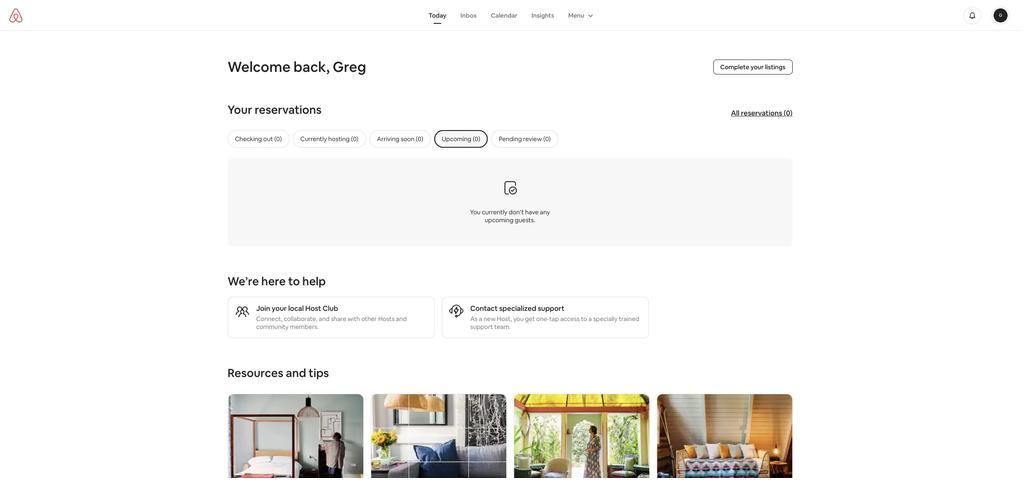 Task type: describe. For each thing, give the bounding box(es) containing it.
have
[[525, 208, 539, 216]]

tap
[[550, 315, 559, 323]]

insights
[[532, 11, 554, 19]]

your
[[228, 102, 252, 117]]

one-
[[536, 315, 550, 323]]

reservations for your
[[255, 102, 322, 117]]

checking out (0)
[[235, 135, 282, 143]]

all
[[731, 108, 740, 118]]

local
[[288, 304, 304, 314]]

(0) inside reservation filters group
[[473, 135, 480, 143]]

here
[[261, 274, 286, 289]]

arriving soon (0)
[[377, 135, 424, 143]]

menu
[[569, 11, 585, 19]]

upcoming
[[442, 135, 472, 143]]

host
[[305, 304, 321, 314]]

upcoming guests.
[[485, 216, 536, 224]]

2 a from the left
[[589, 315, 592, 323]]

collaborate,
[[284, 315, 318, 323]]

any
[[540, 208, 550, 216]]

currently
[[301, 135, 327, 143]]

hosts
[[378, 315, 395, 323]]

complete your listings
[[721, 63, 786, 71]]

inbox link
[[454, 7, 484, 24]]

0 horizontal spatial and
[[286, 366, 306, 381]]

trained
[[619, 315, 640, 323]]

welcome
[[228, 58, 291, 76]]

your for listings
[[751, 63, 764, 71]]

as
[[471, 315, 478, 323]]

reservation filters group
[[228, 130, 811, 148]]

to inside contact specialized support as a new host, you get one-tap access to a specially trained support team.
[[581, 315, 587, 323]]

share
[[331, 315, 346, 323]]

don't
[[509, 208, 524, 216]]

listings
[[765, 63, 786, 71]]

pending
[[499, 135, 522, 143]]

complete
[[721, 63, 750, 71]]

currently
[[482, 208, 508, 216]]

welcome back, greg
[[228, 58, 366, 76]]

connect,
[[256, 315, 283, 323]]

inbox
[[461, 11, 477, 19]]

club
[[323, 304, 338, 314]]

host,
[[497, 315, 512, 323]]

contact specialized support as a new host, you get one-tap access to a specially trained support team.
[[471, 304, 640, 331]]

join
[[256, 304, 270, 314]]

new
[[484, 315, 496, 323]]

resources and tips
[[228, 366, 329, 381]]



Task type: locate. For each thing, give the bounding box(es) containing it.
specialized
[[499, 304, 537, 314]]

your inside join your local host club connect, collaborate, and share with other hosts and community members.
[[272, 304, 287, 314]]

main navigation menu image
[[994, 8, 1008, 22]]

community members.
[[256, 323, 319, 331]]

0 vertical spatial your
[[751, 63, 764, 71]]

reservations up out (0)
[[255, 102, 322, 117]]

to
[[288, 274, 300, 289], [581, 315, 587, 323]]

your
[[751, 63, 764, 71], [272, 304, 287, 314]]

all reservations (0)
[[731, 108, 793, 118]]

contact
[[471, 304, 498, 314]]

reservations
[[255, 102, 322, 117], [741, 108, 783, 118]]

0 horizontal spatial (0)
[[473, 135, 480, 143]]

we're
[[228, 274, 259, 289]]

to left help
[[288, 274, 300, 289]]

0 horizontal spatial to
[[288, 274, 300, 289]]

your reservations
[[228, 102, 322, 117]]

back, greg
[[294, 58, 366, 76]]

and
[[319, 315, 330, 323], [396, 315, 407, 323], [286, 366, 306, 381]]

access
[[561, 315, 580, 323]]

upcoming (0)
[[442, 135, 480, 143]]

tips
[[309, 366, 329, 381]]

0 horizontal spatial your
[[272, 304, 287, 314]]

hosting (0)
[[328, 135, 359, 143]]

you
[[514, 315, 524, 323]]

we're here to help
[[228, 274, 326, 289]]

0 horizontal spatial reservations
[[255, 102, 322, 117]]

other
[[362, 315, 377, 323]]

checking
[[235, 135, 262, 143]]

1 horizontal spatial and
[[319, 315, 330, 323]]

with
[[348, 315, 360, 323]]

1 horizontal spatial your
[[751, 63, 764, 71]]

all reservations (0) link
[[727, 104, 797, 122]]

1 vertical spatial (0)
[[473, 135, 480, 143]]

your for local
[[272, 304, 287, 314]]

specially
[[593, 315, 618, 323]]

join your local host club connect, collaborate, and share with other hosts and community members.
[[256, 304, 407, 331]]

a right as
[[479, 315, 482, 323]]

your up connect,
[[272, 304, 287, 314]]

(0)
[[784, 108, 793, 118], [473, 135, 480, 143]]

and down club
[[319, 315, 330, 323]]

you currently don't have any upcoming guests.
[[470, 208, 550, 224]]

help
[[303, 274, 326, 289]]

resources
[[228, 366, 283, 381]]

support
[[538, 304, 565, 314]]

1 horizontal spatial (0)
[[784, 108, 793, 118]]

you
[[470, 208, 481, 216]]

1 horizontal spatial a
[[589, 315, 592, 323]]

arriving
[[377, 135, 399, 143]]

to right the access
[[581, 315, 587, 323]]

1 horizontal spatial reservations
[[741, 108, 783, 118]]

review (0)
[[523, 135, 551, 143]]

your left listings
[[751, 63, 764, 71]]

0 horizontal spatial a
[[479, 315, 482, 323]]

support team.
[[471, 323, 511, 331]]

complete your listings link
[[713, 60, 793, 75]]

pending review (0)
[[499, 135, 551, 143]]

thumbnail card image
[[228, 395, 363, 479], [228, 395, 363, 479], [371, 395, 506, 479], [371, 395, 506, 479], [514, 395, 649, 479], [514, 395, 649, 479], [657, 395, 792, 479], [657, 395, 792, 479]]

calendar link
[[484, 7, 525, 24]]

menu button
[[561, 7, 599, 24]]

1 a from the left
[[479, 315, 482, 323]]

soon (0)
[[401, 135, 424, 143]]

1 vertical spatial your
[[272, 304, 287, 314]]

1 horizontal spatial to
[[581, 315, 587, 323]]

reservations for all
[[741, 108, 783, 118]]

2 horizontal spatial and
[[396, 315, 407, 323]]

currently hosting (0)
[[301, 135, 359, 143]]

today link
[[422, 7, 454, 24]]

insights link
[[525, 7, 561, 24]]

calendar
[[491, 11, 518, 19]]

and left tips
[[286, 366, 306, 381]]

0 vertical spatial to
[[288, 274, 300, 289]]

reservations right all
[[741, 108, 783, 118]]

out (0)
[[263, 135, 282, 143]]

a
[[479, 315, 482, 323], [589, 315, 592, 323]]

1 vertical spatial to
[[581, 315, 587, 323]]

today
[[429, 11, 447, 19]]

and right hosts
[[396, 315, 407, 323]]

get
[[525, 315, 535, 323]]

a left the "specially"
[[589, 315, 592, 323]]

0 vertical spatial (0)
[[784, 108, 793, 118]]



Task type: vqa. For each thing, say whether or not it's contained in the screenshot.
the right 17
no



